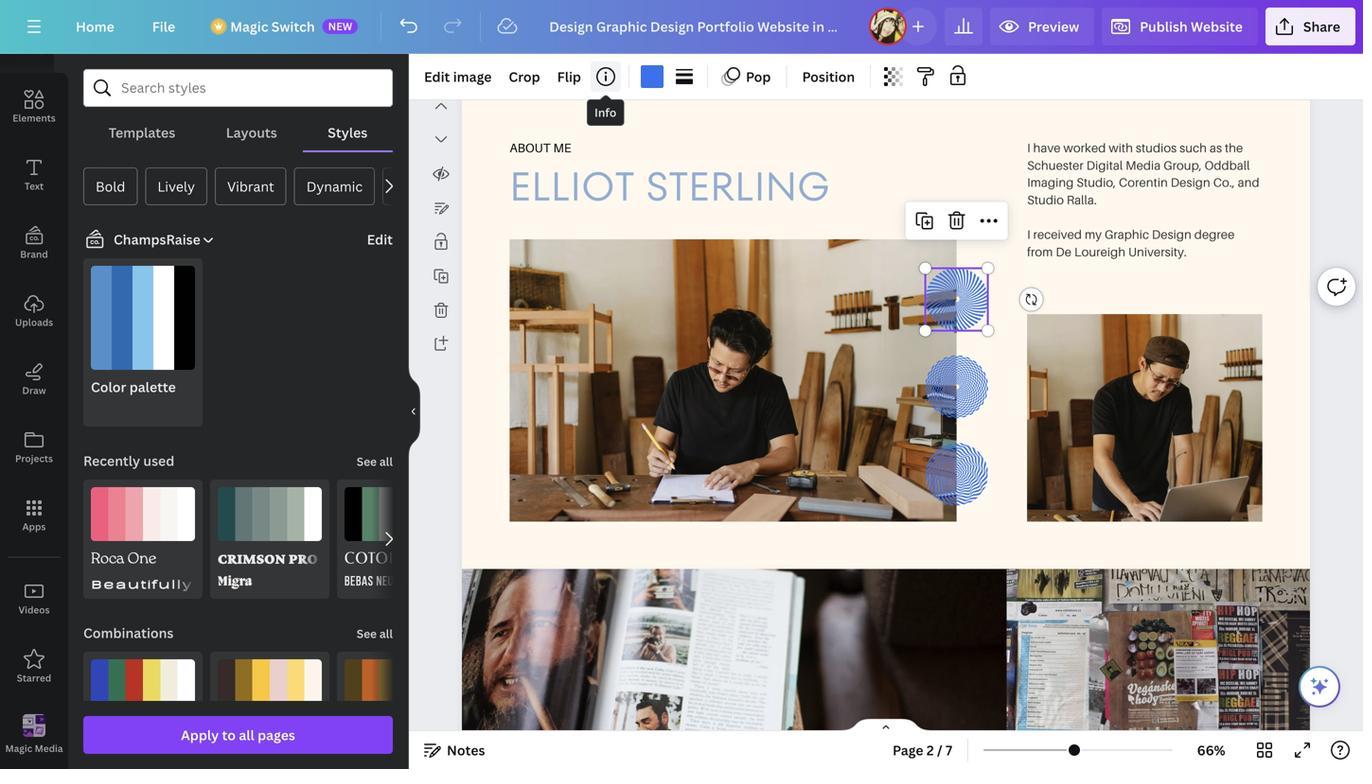 Task type: describe. For each thing, give the bounding box(es) containing it.
projects
[[15, 453, 53, 465]]

recently used
[[83, 452, 174, 470]]

Design title text field
[[534, 8, 862, 45]]

ralla.
[[1067, 192, 1097, 207]]

page
[[893, 742, 924, 760]]

share button
[[1266, 8, 1356, 45]]

delicious
[[200, 576, 289, 592]]

page 2 / 7
[[893, 742, 953, 760]]

templates button
[[83, 115, 201, 151]]

neue
[[377, 576, 399, 590]]

elliot sterling
[[510, 158, 830, 215]]

pop
[[746, 68, 771, 86]]

oddball
[[1205, 158, 1250, 172]]

starred
[[17, 672, 51, 685]]

brand
[[20, 248, 48, 261]]

videos button
[[0, 565, 68, 634]]

see all button for recently used
[[355, 442, 395, 480]]

design inside i received my graphic design degree from de loureigh university.
[[1152, 227, 1192, 242]]

crop button
[[501, 62, 548, 92]]

bold button
[[83, 168, 138, 206]]

#2273f3 image
[[641, 65, 664, 88]]

color palette
[[91, 378, 176, 396]]

brand button
[[0, 209, 68, 277]]

edit image
[[424, 68, 492, 86]]

de
[[1056, 244, 1072, 259]]

home link
[[61, 8, 130, 45]]

text button
[[0, 141, 68, 209]]

see all button for combinations
[[355, 615, 395, 652]]

vibrant
[[227, 178, 274, 196]]

draw
[[22, 384, 46, 397]]

i for have
[[1028, 140, 1031, 155]]

i have worked with studios such as the schuester digital media group, oddball imaging studio, corentin design co., and studio ralla.
[[1028, 140, 1260, 207]]

see all for combinations
[[357, 626, 393, 642]]

bold
[[96, 178, 125, 196]]

apply
[[181, 727, 219, 745]]

color
[[91, 378, 126, 396]]

sterling
[[646, 158, 830, 215]]

i received my graphic design degree from de loureigh university.
[[1028, 227, 1235, 259]]

layouts button
[[201, 115, 303, 151]]

recently
[[83, 452, 140, 470]]

flip
[[557, 68, 581, 86]]

/
[[937, 742, 943, 760]]

elements button
[[0, 73, 68, 141]]

apply to all pages button
[[83, 717, 393, 755]]

videos
[[19, 604, 50, 617]]

main menu bar
[[0, 0, 1364, 54]]

#2273f3 image
[[641, 65, 664, 88]]

corentin
[[1119, 175, 1169, 190]]

champsraise
[[114, 231, 201, 249]]

dynamic button
[[294, 168, 375, 206]]

switch
[[272, 18, 315, 36]]

edit for edit
[[367, 231, 393, 249]]

studio,
[[1077, 175, 1117, 190]]

uploads button
[[0, 277, 68, 346]]

degree
[[1195, 227, 1235, 242]]

draw button
[[0, 346, 68, 414]]

all inside 'button'
[[239, 727, 255, 745]]

one
[[128, 550, 156, 572]]

flip button
[[550, 62, 589, 92]]

share
[[1304, 18, 1341, 36]]

new
[[328, 19, 352, 33]]

palette
[[130, 378, 176, 396]]

with
[[1109, 140, 1134, 155]]

media inside i have worked with studios such as the schuester digital media group, oddball imaging studio, corentin design co., and studio ralla.
[[1126, 158, 1161, 172]]

templates
[[109, 124, 175, 142]]

page 2 / 7 button
[[885, 736, 960, 766]]

see for recently used
[[357, 454, 377, 470]]

see for combinations
[[357, 626, 377, 642]]

elliot
[[510, 158, 635, 215]]

design button
[[0, 5, 68, 73]]

crimson pro migra
[[218, 551, 318, 590]]

pop button
[[716, 62, 779, 92]]

studio
[[1028, 192, 1064, 207]]

i for received
[[1028, 227, 1031, 242]]

show pages image
[[841, 719, 932, 734]]

imaging
[[1028, 175, 1074, 190]]

apply "toy store" style image
[[91, 660, 195, 763]]

studios
[[1136, 140, 1177, 155]]

edit for edit image
[[424, 68, 450, 86]]



Task type: vqa. For each thing, say whether or not it's contained in the screenshot.


Task type: locate. For each thing, give the bounding box(es) containing it.
projects button
[[0, 414, 68, 482]]

from
[[1028, 244, 1054, 259]]

1 vertical spatial i
[[1028, 227, 1031, 242]]

have
[[1034, 140, 1061, 155]]

graphic
[[1105, 227, 1150, 242]]

preview button
[[991, 8, 1095, 45]]

1 vertical spatial magic
[[5, 743, 32, 755]]

see down bebas
[[357, 626, 377, 642]]

roca
[[91, 550, 125, 572]]

side panel tab list
[[0, 5, 68, 770]]

about me
[[510, 140, 572, 155]]

see all button left hide image
[[355, 442, 395, 480]]

position button
[[795, 62, 863, 92]]

media
[[1126, 158, 1161, 172], [35, 743, 63, 755]]

1 horizontal spatial edit
[[424, 68, 450, 86]]

dynamic
[[307, 178, 363, 196]]

used
[[143, 452, 174, 470]]

magic inside main menu bar
[[230, 18, 268, 36]]

media up corentin on the right top of page
[[1126, 158, 1161, 172]]

i left the have
[[1028, 140, 1031, 155]]

magic for magic switch
[[230, 18, 268, 36]]

1 vertical spatial see all button
[[355, 615, 395, 652]]

0 vertical spatial edit
[[424, 68, 450, 86]]

edit
[[424, 68, 450, 86], [367, 231, 393, 249]]

loureigh
[[1075, 244, 1126, 259]]

elements
[[13, 112, 56, 125]]

see all left hide image
[[357, 454, 393, 470]]

magic
[[230, 18, 268, 36], [5, 743, 32, 755]]

media down starred
[[35, 743, 63, 755]]

edit button
[[367, 229, 393, 250]]

0 horizontal spatial edit
[[367, 231, 393, 249]]

magic down starred
[[5, 743, 32, 755]]

all for combinations
[[380, 626, 393, 642]]

pages
[[258, 727, 295, 745]]

cotoris bebas neue
[[345, 550, 414, 590]]

1 i from the top
[[1028, 140, 1031, 155]]

0 vertical spatial all
[[380, 454, 393, 470]]

the
[[1225, 140, 1244, 155]]

0 vertical spatial see all
[[357, 454, 393, 470]]

magic inside button
[[5, 743, 32, 755]]

text
[[25, 180, 44, 193]]

0 vertical spatial media
[[1126, 158, 1161, 172]]

1 vertical spatial see all
[[357, 626, 393, 642]]

combinations
[[83, 625, 174, 643]]

Search styles search field
[[121, 70, 355, 106]]

file button
[[137, 8, 191, 45]]

1 vertical spatial design
[[1171, 175, 1211, 190]]

design
[[18, 44, 50, 56], [1171, 175, 1211, 190], [1152, 227, 1192, 242]]

info
[[595, 105, 617, 120]]

see all
[[357, 454, 393, 470], [357, 626, 393, 642]]

2 vertical spatial all
[[239, 727, 255, 745]]

to
[[222, 727, 236, 745]]

1 horizontal spatial magic
[[230, 18, 268, 36]]

and
[[1238, 175, 1260, 190]]

design up university.
[[1152, 227, 1192, 242]]

uploads
[[15, 316, 53, 329]]

design inside i have worked with studios such as the schuester digital media group, oddball imaging studio, corentin design co., and studio ralla.
[[1171, 175, 1211, 190]]

migra
[[218, 576, 252, 590]]

publish website button
[[1102, 8, 1258, 45]]

1 vertical spatial edit
[[367, 231, 393, 249]]

magic left switch
[[230, 18, 268, 36]]

canva assistant image
[[1309, 676, 1331, 699]]

i
[[1028, 140, 1031, 155], [1028, 227, 1031, 242]]

roca one beautifully delicious sans
[[91, 550, 345, 592]]

all down neue
[[380, 626, 393, 642]]

champsraise button
[[76, 228, 216, 251]]

1 see all from the top
[[357, 454, 393, 470]]

beautifully
[[91, 576, 193, 592]]

all left hide image
[[380, 454, 393, 470]]

layouts
[[226, 124, 277, 142]]

all for recently used
[[380, 454, 393, 470]]

0 vertical spatial magic
[[230, 18, 268, 36]]

see left hide image
[[357, 454, 377, 470]]

position
[[803, 68, 855, 86]]

magic for magic media
[[5, 743, 32, 755]]

2 see from the top
[[357, 626, 377, 642]]

me
[[553, 140, 572, 155]]

edit inside popup button
[[424, 68, 450, 86]]

1 vertical spatial media
[[35, 743, 63, 755]]

design inside button
[[18, 44, 50, 56]]

i inside i have worked with studios such as the schuester digital media group, oddball imaging studio, corentin design co., and studio ralla.
[[1028, 140, 1031, 155]]

styles
[[328, 124, 368, 142]]

hide image
[[408, 366, 420, 457]]

66% button
[[1181, 736, 1242, 766]]

2 i from the top
[[1028, 227, 1031, 242]]

file
[[152, 18, 175, 36]]

edit image button
[[417, 62, 499, 92]]

apply "lemon meringue" style image
[[218, 660, 322, 763]]

vibrant button
[[215, 168, 287, 206]]

received
[[1034, 227, 1082, 242]]

crimson
[[218, 551, 286, 568]]

1 see from the top
[[357, 454, 377, 470]]

edit down dynamic button
[[367, 231, 393, 249]]

0 vertical spatial i
[[1028, 140, 1031, 155]]

design down group,
[[1171, 175, 1211, 190]]

1 horizontal spatial media
[[1126, 158, 1161, 172]]

apps
[[22, 521, 46, 534]]

0 vertical spatial see all button
[[355, 442, 395, 480]]

image
[[453, 68, 492, 86]]

styles button
[[303, 115, 393, 151]]

1 vertical spatial all
[[380, 626, 393, 642]]

color palette button
[[83, 259, 203, 427]]

2 vertical spatial design
[[1152, 227, 1192, 242]]

2 see all from the top
[[357, 626, 393, 642]]

1 vertical spatial see
[[357, 626, 377, 642]]

i up from
[[1028, 227, 1031, 242]]

notes button
[[417, 736, 493, 766]]

apps button
[[0, 482, 68, 550]]

home
[[76, 18, 114, 36]]

magic media
[[5, 743, 63, 755]]

i inside i received my graphic design degree from de loureigh university.
[[1028, 227, 1031, 242]]

pro
[[289, 551, 318, 568]]

crop
[[509, 68, 540, 86]]

2
[[927, 742, 934, 760]]

0 vertical spatial design
[[18, 44, 50, 56]]

7
[[946, 742, 953, 760]]

such
[[1180, 140, 1207, 155]]

combinations button
[[81, 615, 176, 652]]

0 horizontal spatial magic
[[5, 743, 32, 755]]

design up elements button
[[18, 44, 50, 56]]

all right to
[[239, 727, 255, 745]]

bebas
[[345, 576, 374, 590]]

publish
[[1140, 18, 1188, 36]]

cotoris
[[345, 550, 414, 569]]

all
[[380, 454, 393, 470], [380, 626, 393, 642], [239, 727, 255, 745]]

worked
[[1064, 140, 1106, 155]]

0 vertical spatial see
[[357, 454, 377, 470]]

0 horizontal spatial media
[[35, 743, 63, 755]]

recently used button
[[81, 442, 176, 480]]

1 see all button from the top
[[355, 442, 395, 480]]

edit left image on the top left
[[424, 68, 450, 86]]

see all button
[[355, 442, 395, 480], [355, 615, 395, 652]]

schuester
[[1028, 158, 1084, 172]]

my
[[1085, 227, 1102, 242]]

see all for recently used
[[357, 454, 393, 470]]

digital
[[1087, 158, 1123, 172]]

see all button down neue
[[355, 615, 395, 652]]

see all down neue
[[357, 626, 393, 642]]

media inside button
[[35, 743, 63, 755]]

website
[[1191, 18, 1243, 36]]

lively button
[[145, 168, 207, 206]]

2 see all button from the top
[[355, 615, 395, 652]]



